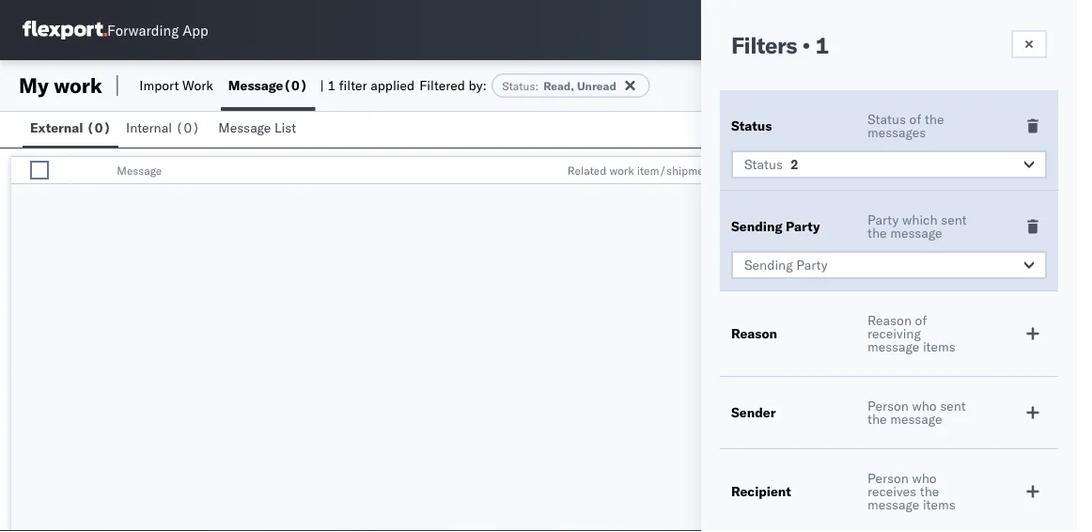 Task type: describe. For each thing, give the bounding box(es) containing it.
person who receives the message items
[[868, 470, 956, 513]]

who for sent
[[912, 398, 937, 414]]

import work
[[139, 77, 213, 94]]

work
[[182, 77, 213, 94]]

0 vertical spatial sending
[[731, 218, 783, 235]]

reason of receiving message items
[[868, 312, 956, 355]]

| 1 filter applied filtered by:
[[320, 77, 487, 94]]

import work button
[[132, 60, 221, 111]]

person who sent the message
[[868, 398, 966, 427]]

my work
[[19, 72, 102, 98]]

sending inside sending party button
[[744, 257, 793, 273]]

message for person who sent the message
[[890, 411, 942, 427]]

:
[[535, 78, 539, 93]]

import
[[139, 77, 179, 94]]

client
[[763, 163, 793, 177]]

internal
[[126, 119, 172, 136]]

which
[[902, 211, 938, 228]]

resize handle column header for client
[[926, 157, 949, 185]]

sent for party which sent the message
[[941, 211, 967, 228]]

work for my
[[54, 72, 102, 98]]

item/shipment
[[637, 163, 714, 177]]

my
[[19, 72, 49, 98]]

party which sent the message
[[868, 211, 967, 241]]

forwarding app
[[107, 21, 208, 39]]

reason for reason
[[731, 325, 777, 342]]

external
[[30, 119, 83, 136]]

recipient
[[731, 483, 791, 500]]

filtered
[[419, 77, 465, 94]]

read,
[[543, 78, 574, 93]]

external (0)
[[30, 119, 111, 136]]

internal (0) button
[[119, 111, 211, 148]]

status for status 2
[[744, 156, 783, 172]]

message for person who receives the message items
[[868, 496, 920, 513]]

message for list
[[218, 119, 271, 136]]

receives
[[868, 483, 917, 500]]

status of the messages
[[868, 111, 944, 141]]

resize handle column header for message
[[536, 157, 558, 185]]

party inside button
[[796, 257, 828, 273]]

|
[[320, 77, 324, 94]]

party inside the party which sent the message
[[868, 211, 899, 228]]

status for status : read, unread
[[502, 78, 535, 93]]

0 horizontal spatial 1
[[328, 77, 336, 94]]

message (0)
[[228, 77, 308, 94]]

status for status
[[731, 117, 772, 134]]



Task type: locate. For each thing, give the bounding box(es) containing it.
sent
[[941, 211, 967, 228], [940, 398, 966, 414]]

sent inside person who sent the message
[[940, 398, 966, 414]]

(0) for external (0)
[[87, 119, 111, 136]]

1 who from the top
[[912, 398, 937, 414]]

of
[[910, 111, 921, 127], [915, 312, 927, 329]]

items
[[923, 338, 956, 355], [923, 496, 956, 513]]

work
[[54, 72, 102, 98], [610, 163, 634, 177]]

1 vertical spatial sending
[[744, 257, 793, 273]]

status : read, unread
[[502, 78, 616, 93]]

items inside person who receives the message items
[[923, 496, 956, 513]]

1 horizontal spatial reason
[[868, 312, 912, 329]]

applied
[[371, 77, 415, 94]]

person
[[868, 398, 909, 414], [868, 470, 909, 486]]

status inside status of the messages
[[868, 111, 906, 127]]

2 resize handle column header from the left
[[536, 157, 558, 185]]

0 vertical spatial work
[[54, 72, 102, 98]]

person inside person who receives the message items
[[868, 470, 909, 486]]

0 vertical spatial who
[[912, 398, 937, 414]]

1 items from the top
[[923, 338, 956, 355]]

2
[[791, 156, 799, 172]]

the inside the party which sent the message
[[868, 225, 887, 241]]

status for status of the messages
[[868, 111, 906, 127]]

1 vertical spatial work
[[610, 163, 634, 177]]

1 right |
[[328, 77, 336, 94]]

4 resize handle column header from the left
[[926, 157, 949, 185]]

message inside person who receives the message items
[[868, 496, 920, 513]]

message left the list
[[218, 119, 271, 136]]

•
[[802, 31, 810, 59]]

1 person from the top
[[868, 398, 909, 414]]

2 items from the top
[[923, 496, 956, 513]]

message inside "reason of receiving message items"
[[868, 338, 920, 355]]

0 vertical spatial sending party
[[731, 218, 820, 235]]

2 vertical spatial message
[[117, 163, 162, 177]]

0 vertical spatial message
[[228, 77, 283, 94]]

0 vertical spatial of
[[910, 111, 921, 127]]

person inside person who sent the message
[[868, 398, 909, 414]]

2 who from the top
[[912, 470, 937, 486]]

reason down sending party button
[[868, 312, 912, 329]]

resize handle column header left client
[[731, 157, 753, 185]]

sent down "reason of receiving message items"
[[940, 398, 966, 414]]

sending
[[731, 218, 783, 235], [744, 257, 793, 273]]

(0) right internal
[[176, 119, 200, 136]]

1 vertical spatial sending party
[[744, 257, 828, 273]]

who down "reason of receiving message items"
[[912, 398, 937, 414]]

message for party which sent the message
[[890, 225, 942, 241]]

1
[[815, 31, 829, 59], [328, 77, 336, 94]]

1 vertical spatial sent
[[940, 398, 966, 414]]

of for receiving
[[915, 312, 927, 329]]

related
[[568, 163, 607, 177]]

None checkbox
[[30, 161, 49, 180]]

message list button
[[211, 111, 307, 148]]

person for person who receives the message items
[[868, 470, 909, 486]]

1 horizontal spatial 1
[[815, 31, 829, 59]]

resize handle column header right actions
[[1043, 157, 1066, 185]]

resize handle column header for related work item/shipment
[[731, 157, 753, 185]]

person down receiving
[[868, 398, 909, 414]]

message down internal
[[117, 163, 162, 177]]

sent right which
[[941, 211, 967, 228]]

messages
[[868, 124, 926, 141]]

of for the
[[910, 111, 921, 127]]

person down person who sent the message
[[868, 470, 909, 486]]

2 horizontal spatial (0)
[[283, 77, 308, 94]]

0 horizontal spatial reason
[[731, 325, 777, 342]]

message for (0)
[[228, 77, 283, 94]]

1 vertical spatial person
[[868, 470, 909, 486]]

actions
[[958, 163, 997, 177]]

sent for person who sent the message
[[940, 398, 966, 414]]

resize handle column header
[[47, 157, 70, 185], [536, 157, 558, 185], [731, 157, 753, 185], [926, 157, 949, 185], [1043, 157, 1066, 185]]

1 vertical spatial 1
[[328, 77, 336, 94]]

person for person who sent the message
[[868, 398, 909, 414]]

0 horizontal spatial (0)
[[87, 119, 111, 136]]

message inside button
[[218, 119, 271, 136]]

3 resize handle column header from the left
[[731, 157, 753, 185]]

1 vertical spatial of
[[915, 312, 927, 329]]

0 vertical spatial person
[[868, 398, 909, 414]]

resize handle column header down external (0) button
[[47, 157, 70, 185]]

unread
[[577, 78, 616, 93]]

who inside person who receives the message items
[[912, 470, 937, 486]]

party
[[868, 211, 899, 228], [786, 218, 820, 235], [796, 257, 828, 273]]

message inside person who sent the message
[[890, 411, 942, 427]]

5 resize handle column header from the left
[[1043, 157, 1066, 185]]

items right receives
[[923, 496, 956, 513]]

message
[[890, 225, 942, 241], [868, 338, 920, 355], [890, 411, 942, 427], [868, 496, 920, 513]]

who down person who sent the message
[[912, 470, 937, 486]]

1 vertical spatial who
[[912, 470, 937, 486]]

1 horizontal spatial work
[[610, 163, 634, 177]]

reason inside "reason of receiving message items"
[[868, 312, 912, 329]]

the for person who sent the message
[[868, 411, 887, 427]]

of inside status of the messages
[[910, 111, 921, 127]]

1 horizontal spatial (0)
[[176, 119, 200, 136]]

0 vertical spatial 1
[[815, 31, 829, 59]]

status
[[502, 78, 535, 93], [868, 111, 906, 127], [731, 117, 772, 134], [744, 156, 783, 172]]

1 resize handle column header from the left
[[47, 157, 70, 185]]

list
[[274, 119, 296, 136]]

by:
[[469, 77, 487, 94]]

related work item/shipment
[[568, 163, 714, 177]]

resize handle column header left actions
[[926, 157, 949, 185]]

message list
[[218, 119, 296, 136]]

who inside person who sent the message
[[912, 398, 937, 414]]

the inside status of the messages
[[925, 111, 944, 127]]

message inside the party which sent the message
[[890, 225, 942, 241]]

0 vertical spatial sent
[[941, 211, 967, 228]]

work right related
[[610, 163, 634, 177]]

filters • 1
[[731, 31, 829, 59]]

2 person from the top
[[868, 470, 909, 486]]

sending party button
[[731, 251, 1047, 279]]

of inside "reason of receiving message items"
[[915, 312, 927, 329]]

the
[[925, 111, 944, 127], [868, 225, 887, 241], [868, 411, 887, 427], [920, 483, 939, 500]]

sender
[[731, 404, 776, 421]]

message
[[228, 77, 283, 94], [218, 119, 271, 136], [117, 163, 162, 177]]

flexport. image
[[23, 21, 107, 39]]

os
[[1024, 23, 1042, 37]]

who for receives
[[912, 470, 937, 486]]

items right receiving
[[923, 338, 956, 355]]

receiving
[[868, 325, 921, 342]]

sent inside the party which sent the message
[[941, 211, 967, 228]]

the for party which sent the message
[[868, 225, 887, 241]]

external (0) button
[[23, 111, 119, 148]]

None text field
[[869, 16, 899, 44]]

1 vertical spatial message
[[218, 119, 271, 136]]

(0) for internal (0)
[[176, 119, 200, 136]]

the for person who receives the message items
[[920, 483, 939, 500]]

the inside person who sent the message
[[868, 411, 887, 427]]

(0)
[[283, 77, 308, 94], [87, 119, 111, 136], [176, 119, 200, 136]]

forwarding
[[107, 21, 179, 39]]

reason up sender
[[731, 325, 777, 342]]

filters
[[731, 31, 797, 59]]

1 vertical spatial items
[[923, 496, 956, 513]]

work for related
[[610, 163, 634, 177]]

0 vertical spatial items
[[923, 338, 956, 355]]

filter
[[339, 77, 367, 94]]

internal (0)
[[126, 119, 200, 136]]

(0) right external
[[87, 119, 111, 136]]

resize handle column header for actions
[[1043, 157, 1066, 185]]

reason
[[868, 312, 912, 329], [731, 325, 777, 342]]

(0) left |
[[283, 77, 308, 94]]

who
[[912, 398, 937, 414], [912, 470, 937, 486]]

status 2
[[744, 156, 799, 172]]

sending party inside button
[[744, 257, 828, 273]]

items inside "reason of receiving message items"
[[923, 338, 956, 355]]

os button
[[1011, 8, 1055, 52]]

app
[[183, 21, 208, 39]]

(0) for message (0)
[[283, 77, 308, 94]]

forwarding app link
[[23, 21, 208, 39]]

the inside person who receives the message items
[[920, 483, 939, 500]]

1 right •
[[815, 31, 829, 59]]

resize handle column header left related
[[536, 157, 558, 185]]

0 horizontal spatial work
[[54, 72, 102, 98]]

message up message list
[[228, 77, 283, 94]]

sending party
[[731, 218, 820, 235], [744, 257, 828, 273]]

work up external (0)
[[54, 72, 102, 98]]

reason for reason of receiving message items
[[868, 312, 912, 329]]



Task type: vqa. For each thing, say whether or not it's contained in the screenshot.
the of within the Status of the messages
yes



